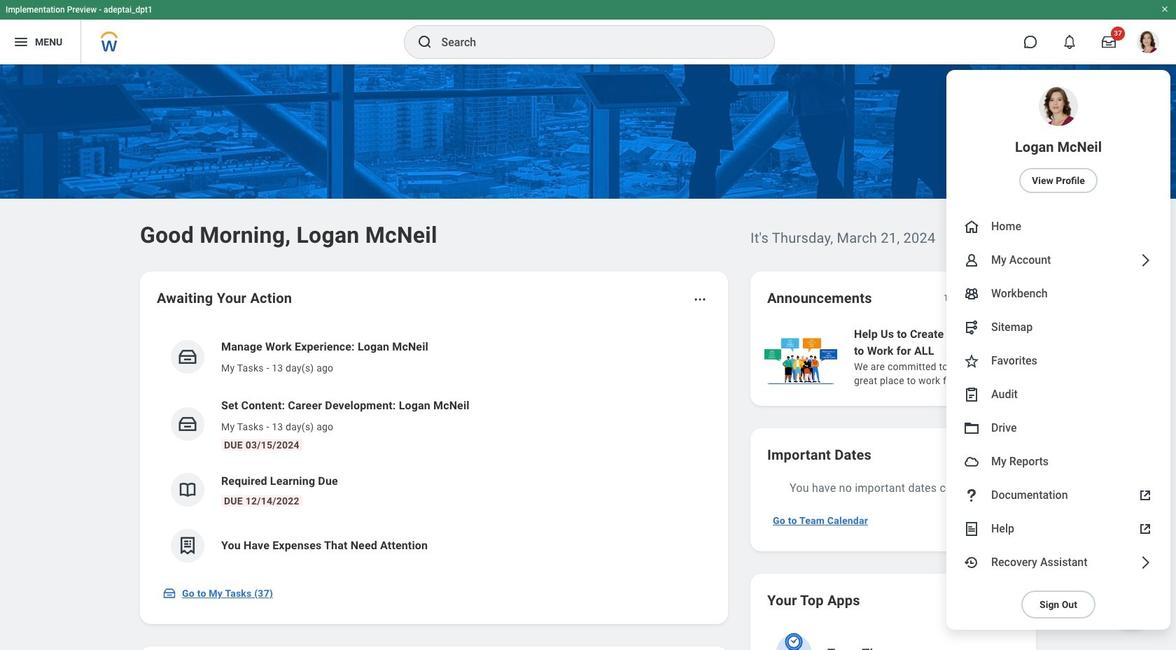 Task type: locate. For each thing, give the bounding box(es) containing it.
status
[[944, 293, 967, 304]]

justify image
[[13, 34, 29, 50]]

inbox image
[[177, 414, 198, 435], [162, 587, 177, 601]]

menu item
[[947, 70, 1171, 210], [947, 210, 1171, 244], [947, 244, 1171, 277], [947, 277, 1171, 311], [947, 311, 1171, 345], [947, 345, 1171, 378], [947, 378, 1171, 412], [947, 412, 1171, 445], [947, 445, 1171, 479], [947, 479, 1171, 513], [947, 513, 1171, 546]]

main content
[[0, 64, 1177, 651]]

book open image
[[177, 480, 198, 501]]

8 menu item from the top
[[947, 412, 1171, 445]]

dashboard expenses image
[[177, 536, 198, 557]]

chevron right image
[[1137, 252, 1154, 269]]

list
[[762, 325, 1177, 389], [157, 328, 712, 574]]

menu
[[947, 70, 1171, 630]]

0 vertical spatial inbox image
[[177, 414, 198, 435]]

banner
[[0, 0, 1177, 630]]

search image
[[416, 34, 433, 50]]

chevron right small image
[[1002, 291, 1016, 305]]

paste image
[[964, 387, 981, 403]]

1 vertical spatial inbox image
[[162, 587, 177, 601]]

9 menu item from the top
[[947, 445, 1171, 479]]

user image
[[964, 252, 981, 269]]

6 menu item from the top
[[947, 345, 1171, 378]]

logan mcneil image
[[1137, 31, 1160, 53]]

x image
[[1146, 497, 1156, 507]]

7 menu item from the top
[[947, 378, 1171, 412]]

4 menu item from the top
[[947, 277, 1171, 311]]

ext link image
[[1137, 487, 1154, 504]]

folder open image
[[964, 420, 981, 437]]



Task type: describe. For each thing, give the bounding box(es) containing it.
avatar image
[[964, 454, 981, 471]]

endpoints image
[[964, 319, 981, 336]]

2 menu item from the top
[[947, 210, 1171, 244]]

Search Workday  search field
[[442, 27, 746, 57]]

0 horizontal spatial inbox image
[[162, 587, 177, 601]]

star image
[[964, 353, 981, 370]]

home image
[[964, 219, 981, 235]]

chevron left small image
[[976, 291, 990, 305]]

inbox image
[[177, 347, 198, 368]]

document image
[[964, 521, 981, 538]]

1 horizontal spatial list
[[762, 325, 1177, 389]]

1 menu item from the top
[[947, 70, 1171, 210]]

0 horizontal spatial list
[[157, 328, 712, 574]]

ext link image
[[1137, 521, 1154, 538]]

3 menu item from the top
[[947, 244, 1171, 277]]

5 menu item from the top
[[947, 311, 1171, 345]]

inbox large image
[[1102, 35, 1116, 49]]

related actions image
[[693, 293, 707, 307]]

question image
[[964, 487, 981, 504]]

1 horizontal spatial inbox image
[[177, 414, 198, 435]]

notifications large image
[[1063, 35, 1077, 49]]

11 menu item from the top
[[947, 513, 1171, 546]]

contact card matrix manager image
[[964, 286, 981, 303]]

10 menu item from the top
[[947, 479, 1171, 513]]

close environment banner image
[[1161, 5, 1170, 13]]



Task type: vqa. For each thing, say whether or not it's contained in the screenshot.
onboarding home icon
no



